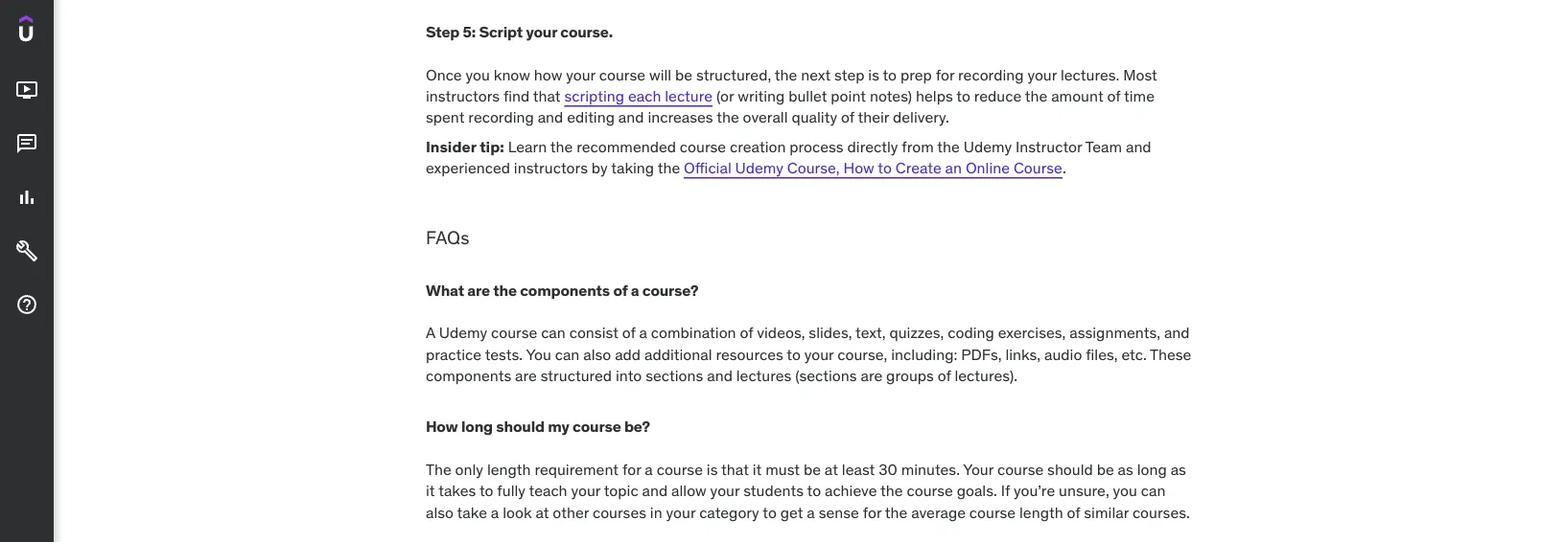 Task type: describe. For each thing, give the bounding box(es) containing it.
0 horizontal spatial length
[[487, 460, 531, 480]]

(or writing bullet point notes) helps to reduce the amount of time spent recording and editing and increases the overall quality of their delivery.
[[426, 86, 1155, 127]]

by
[[592, 158, 608, 178]]

look
[[503, 503, 532, 523]]

helps
[[916, 86, 953, 106]]

team
[[1086, 137, 1123, 156]]

0 horizontal spatial at
[[536, 503, 549, 523]]

instructor
[[1016, 137, 1082, 156]]

get
[[781, 503, 803, 523]]

step
[[835, 65, 865, 84]]

1 horizontal spatial length
[[1020, 503, 1064, 523]]

30
[[879, 460, 898, 480]]

their
[[858, 108, 889, 127]]

least
[[842, 460, 875, 480]]

2 vertical spatial for
[[863, 503, 882, 523]]

udemy inside learn the recommended course creation process directly from the udemy instructor team and experienced instructors by taking the
[[964, 137, 1012, 156]]

allow
[[672, 482, 707, 501]]

3 medium image from the top
[[15, 186, 38, 209]]

take
[[457, 503, 487, 523]]

consist
[[570, 324, 619, 343]]

your
[[963, 460, 994, 480]]

audio
[[1045, 345, 1083, 365]]

scripting
[[565, 86, 625, 106]]

and inside the only length requirement for a course is that it must be at least 30 minutes. your course should be as long as it takes to fully teach your topic and allow your students to achieve the course goals. if you're unsure, you can also take a look at other courses in your category to get a sense for the average course length of similar courses.
[[642, 482, 668, 501]]

course down if
[[970, 503, 1016, 523]]

insider tip:
[[426, 137, 504, 156]]

unsure,
[[1059, 482, 1110, 501]]

instructors inside learn the recommended course creation process directly from the udemy instructor team and experienced instructors by taking the
[[514, 158, 588, 178]]

practice
[[426, 345, 482, 365]]

resources
[[716, 345, 784, 365]]

the
[[426, 460, 452, 480]]

from
[[902, 137, 934, 156]]

sections
[[646, 366, 704, 386]]

.
[[1063, 158, 1067, 178]]

other
[[553, 503, 589, 523]]

assignments,
[[1070, 324, 1161, 343]]

videos,
[[757, 324, 805, 343]]

category
[[699, 503, 760, 523]]

and up the these
[[1165, 324, 1190, 343]]

directly
[[848, 137, 898, 156]]

scripting each lecture
[[565, 86, 713, 106]]

to up sense at the right of the page
[[807, 482, 821, 501]]

to inside once you know how your course will be structured, the next step is to prep for recording your lectures. most instructors find that
[[883, 65, 897, 84]]

a up in
[[645, 460, 653, 480]]

groups
[[887, 366, 934, 386]]

course,
[[787, 158, 840, 178]]

minutes.
[[901, 460, 960, 480]]

learn the recommended course creation process directly from the udemy instructor team and experienced instructors by taking the
[[426, 137, 1152, 178]]

experienced
[[426, 158, 510, 178]]

to inside "a udemy course can consist of a combination of videos, slides, text, quizzes, coding exercises, assignments, and practice tests. you can also add additional resources to your course, including: pdfs, links, audio files, etc. these components are structured into sections and lectures (sections are groups of lectures)."
[[787, 345, 801, 365]]

and inside learn the recommended course creation process directly from the udemy instructor team and experienced instructors by taking the
[[1126, 137, 1152, 156]]

once
[[426, 65, 462, 84]]

the down (or
[[717, 108, 739, 127]]

of left time
[[1108, 86, 1121, 106]]

for inside once you know how your course will be structured, the next step is to prep for recording your lectures. most instructors find that
[[936, 65, 955, 84]]

if
[[1001, 482, 1010, 501]]

prep
[[901, 65, 932, 84]]

including:
[[891, 345, 958, 365]]

course inside once you know how your course will be structured, the next step is to prep for recording your lectures. most instructors find that
[[599, 65, 646, 84]]

1 horizontal spatial be
[[804, 460, 821, 480]]

the left average
[[885, 503, 908, 523]]

how
[[534, 65, 563, 84]]

lectures.
[[1061, 65, 1120, 84]]

slides,
[[809, 324, 852, 343]]

to left fully
[[480, 482, 494, 501]]

combination
[[651, 324, 736, 343]]

lectures).
[[955, 366, 1018, 386]]

links,
[[1006, 345, 1041, 365]]

udemy image
[[19, 15, 106, 48]]

quality
[[792, 108, 838, 127]]

course up allow
[[657, 460, 703, 480]]

course down minutes. on the bottom right
[[907, 482, 953, 501]]

the right taking
[[658, 158, 680, 178]]

takes
[[439, 482, 476, 501]]

the inside once you know how your course will be structured, the next step is to prep for recording your lectures. most instructors find that
[[775, 65, 798, 84]]

2 as from the left
[[1171, 460, 1187, 480]]

add
[[615, 345, 641, 365]]

you inside once you know how your course will be structured, the next step is to prep for recording your lectures. most instructors find that
[[466, 65, 490, 84]]

coding
[[948, 324, 995, 343]]

the right what
[[493, 281, 517, 300]]

0 vertical spatial components
[[520, 281, 610, 300]]

medium image
[[15, 294, 38, 317]]

a inside "a udemy course can consist of a combination of videos, slides, text, quizzes, coding exercises, assignments, and practice tests. you can also add additional resources to your course, including: pdfs, links, audio files, etc. these components are structured into sections and lectures (sections are groups of lectures)."
[[639, 324, 648, 343]]

2 medium image from the top
[[15, 133, 38, 156]]

in
[[650, 503, 663, 523]]

each
[[628, 86, 661, 106]]

your down requirement
[[571, 482, 601, 501]]

into
[[616, 366, 642, 386]]

you're
[[1014, 482, 1055, 501]]

students
[[744, 482, 804, 501]]

structured
[[541, 366, 612, 386]]

will
[[649, 65, 672, 84]]

udemy for course
[[735, 158, 784, 178]]

recording inside once you know how your course will be structured, the next step is to prep for recording your lectures. most instructors find that
[[958, 65, 1024, 84]]

course,
[[838, 345, 888, 365]]

a left look
[[491, 503, 499, 523]]

fully
[[497, 482, 526, 501]]

faqs
[[426, 226, 470, 249]]

the only length requirement for a course is that it must be at least 30 minutes. your course should be as long as it takes to fully teach your topic and allow your students to achieve the course goals. if you're unsure, you can also take a look at other courses in your category to get a sense for the average course length of similar courses.
[[426, 460, 1190, 523]]

bullet
[[789, 86, 827, 106]]

these
[[1150, 345, 1192, 365]]

a udemy course can consist of a combination of videos, slides, text, quizzes, coding exercises, assignments, and practice tests. you can also add additional resources to your course, including: pdfs, links, audio files, etc. these components are structured into sections and lectures (sections are groups of lectures).
[[426, 324, 1192, 386]]

1 medium image from the top
[[15, 79, 38, 102]]

requirement
[[535, 460, 619, 480]]

next
[[801, 65, 831, 84]]

components inside "a udemy course can consist of a combination of videos, slides, text, quizzes, coding exercises, assignments, and practice tests. you can also add additional resources to your course, including: pdfs, links, audio files, etc. these components are structured into sections and lectures (sections are groups of lectures)."
[[426, 366, 512, 386]]

the right reduce
[[1025, 86, 1048, 106]]

how long should my course be?
[[426, 417, 650, 437]]

goals.
[[957, 482, 998, 501]]

that inside the only length requirement for a course is that it must be at least 30 minutes. your course should be as long as it takes to fully teach your topic and allow your students to achieve the course goals. if you're unsure, you can also take a look at other courses in your category to get a sense for the average course length of similar courses.
[[721, 460, 749, 480]]

5:
[[463, 22, 476, 41]]

official udemy course, how to create an online course link
[[684, 158, 1063, 178]]

editing
[[567, 108, 615, 127]]

course up "you're" at the right of the page
[[998, 460, 1044, 480]]

course?
[[643, 281, 699, 300]]

a right the get
[[807, 503, 815, 523]]



Task type: vqa. For each thing, say whether or not it's contained in the screenshot.
Insider tip:
yes



Task type: locate. For each thing, give the bounding box(es) containing it.
to right helps
[[957, 86, 971, 106]]

that up category
[[721, 460, 749, 480]]

0 horizontal spatial instructors
[[426, 86, 500, 106]]

at
[[825, 460, 838, 480], [536, 503, 549, 523]]

for up "topic"
[[623, 460, 641, 480]]

can up you
[[541, 324, 566, 343]]

1 vertical spatial length
[[1020, 503, 1064, 523]]

udemy up the online
[[964, 137, 1012, 156]]

4 medium image from the top
[[15, 240, 38, 263]]

your up (sections
[[805, 345, 834, 365]]

1 horizontal spatial is
[[868, 65, 880, 84]]

your up amount
[[1028, 65, 1057, 84]]

1 vertical spatial that
[[721, 460, 749, 480]]

0 horizontal spatial udemy
[[439, 324, 487, 343]]

udemy up practice on the bottom of page
[[439, 324, 487, 343]]

script
[[479, 22, 523, 41]]

should up the unsure,
[[1048, 460, 1093, 480]]

1 vertical spatial udemy
[[735, 158, 784, 178]]

1 vertical spatial at
[[536, 503, 549, 523]]

0 horizontal spatial be
[[675, 65, 693, 84]]

at left least
[[825, 460, 838, 480]]

0 horizontal spatial as
[[1118, 460, 1134, 480]]

0 vertical spatial should
[[496, 417, 545, 437]]

can inside the only length requirement for a course is that it must be at least 30 minutes. your course should be as long as it takes to fully teach your topic and allow your students to achieve the course goals. if you're unsure, you can also take a look at other courses in your category to get a sense for the average course length of similar courses.
[[1141, 482, 1166, 501]]

0 horizontal spatial also
[[426, 503, 454, 523]]

should
[[496, 417, 545, 437], [1048, 460, 1093, 480]]

time
[[1124, 86, 1155, 106]]

1 vertical spatial how
[[426, 417, 458, 437]]

are right what
[[467, 281, 490, 300]]

be right must in the bottom of the page
[[804, 460, 821, 480]]

also inside the only length requirement for a course is that it must be at least 30 minutes. your course should be as long as it takes to fully teach your topic and allow your students to achieve the course goals. if you're unsure, you can also take a look at other courses in your category to get a sense for the average course length of similar courses.
[[426, 503, 454, 523]]

0 vertical spatial is
[[868, 65, 880, 84]]

1 vertical spatial also
[[426, 503, 454, 523]]

components down practice on the bottom of page
[[426, 366, 512, 386]]

course inside "a udemy course can consist of a combination of videos, slides, text, quizzes, coding exercises, assignments, and practice tests. you can also add additional resources to your course, including: pdfs, links, audio files, etc. these components are structured into sections and lectures (sections are groups of lectures)."
[[491, 324, 538, 343]]

0 vertical spatial at
[[825, 460, 838, 480]]

of
[[1108, 86, 1121, 106], [841, 108, 855, 127], [613, 281, 628, 300], [622, 324, 636, 343], [740, 324, 753, 343], [938, 366, 951, 386], [1067, 503, 1081, 523]]

and down scripting each lecture link
[[619, 108, 644, 127]]

the
[[775, 65, 798, 84], [1025, 86, 1048, 106], [717, 108, 739, 127], [551, 137, 573, 156], [938, 137, 960, 156], [658, 158, 680, 178], [493, 281, 517, 300], [881, 482, 903, 501], [885, 503, 908, 523]]

that inside once you know how your course will be structured, the next step is to prep for recording your lectures. most instructors find that
[[533, 86, 561, 106]]

step 5: script your course.
[[426, 22, 613, 41]]

long up only
[[461, 417, 493, 437]]

be
[[675, 65, 693, 84], [804, 460, 821, 480], [1097, 460, 1115, 480]]

long up courses.
[[1137, 460, 1167, 480]]

is inside the only length requirement for a course is that it must be at least 30 minutes. your course should be as long as it takes to fully teach your topic and allow your students to achieve the course goals. if you're unsure, you can also take a look at other courses in your category to get a sense for the average course length of similar courses.
[[707, 460, 718, 480]]

courses.
[[1133, 503, 1190, 523]]

1 horizontal spatial should
[[1048, 460, 1093, 480]]

0 horizontal spatial for
[[623, 460, 641, 480]]

should inside the only length requirement for a course is that it must be at least 30 minutes. your course should be as long as it takes to fully teach your topic and allow your students to achieve the course goals. if you're unsure, you can also take a look at other courses in your category to get a sense for the average course length of similar courses.
[[1048, 460, 1093, 480]]

is inside once you know how your course will be structured, the next step is to prep for recording your lectures. most instructors find that
[[868, 65, 880, 84]]

for down achieve
[[863, 503, 882, 523]]

course up scripting each lecture link
[[599, 65, 646, 84]]

course
[[599, 65, 646, 84], [680, 137, 726, 156], [491, 324, 538, 343], [573, 417, 621, 437], [657, 460, 703, 480], [998, 460, 1044, 480], [907, 482, 953, 501], [970, 503, 1016, 523]]

1 vertical spatial is
[[707, 460, 718, 480]]

instructors down learn
[[514, 158, 588, 178]]

it down the
[[426, 482, 435, 501]]

udemy
[[964, 137, 1012, 156], [735, 158, 784, 178], [439, 324, 487, 343]]

your down allow
[[666, 503, 696, 523]]

medium image
[[15, 79, 38, 102], [15, 133, 38, 156], [15, 186, 38, 209], [15, 240, 38, 263]]

most
[[1124, 65, 1158, 84]]

udemy inside "a udemy course can consist of a combination of videos, slides, text, quizzes, coding exercises, assignments, and practice tests. you can also add additional resources to your course, including: pdfs, links, audio files, etc. these components are structured into sections and lectures (sections are groups of lectures)."
[[439, 324, 487, 343]]

0 horizontal spatial components
[[426, 366, 512, 386]]

official
[[684, 158, 732, 178]]

be up the unsure,
[[1097, 460, 1115, 480]]

spent
[[426, 108, 465, 127]]

udemy down creation
[[735, 158, 784, 178]]

1 horizontal spatial also
[[583, 345, 611, 365]]

quizzes,
[[890, 324, 944, 343]]

official udemy course, how to create an online course .
[[684, 158, 1067, 178]]

how up the
[[426, 417, 458, 437]]

0 horizontal spatial that
[[533, 86, 561, 106]]

create
[[896, 158, 942, 178]]

of up resources
[[740, 324, 753, 343]]

exercises,
[[998, 324, 1066, 343]]

0 vertical spatial how
[[844, 158, 875, 178]]

0 horizontal spatial you
[[466, 65, 490, 84]]

the down 30
[[881, 482, 903, 501]]

topic
[[604, 482, 639, 501]]

0 vertical spatial long
[[461, 417, 493, 437]]

2 vertical spatial udemy
[[439, 324, 487, 343]]

to inside (or writing bullet point notes) helps to reduce the amount of time spent recording and editing and increases the overall quality of their delivery.
[[957, 86, 971, 106]]

0 vertical spatial also
[[583, 345, 611, 365]]

1 horizontal spatial that
[[721, 460, 749, 480]]

and up learn
[[538, 108, 563, 127]]

similar
[[1084, 503, 1129, 523]]

can up courses.
[[1141, 482, 1166, 501]]

the up an on the top of the page
[[938, 137, 960, 156]]

length up fully
[[487, 460, 531, 480]]

and right team
[[1126, 137, 1152, 156]]

notes)
[[870, 86, 913, 106]]

text,
[[856, 324, 886, 343]]

is up category
[[707, 460, 718, 480]]

recording inside (or writing bullet point notes) helps to reduce the amount of time spent recording and editing and increases the overall quality of their delivery.
[[469, 108, 534, 127]]

creation
[[730, 137, 786, 156]]

components up the consist
[[520, 281, 610, 300]]

1 horizontal spatial are
[[515, 366, 537, 386]]

1 vertical spatial components
[[426, 366, 512, 386]]

1 horizontal spatial it
[[753, 460, 762, 480]]

that
[[533, 86, 561, 106], [721, 460, 749, 480]]

your
[[526, 22, 557, 41], [566, 65, 596, 84], [1028, 65, 1057, 84], [805, 345, 834, 365], [571, 482, 601, 501], [711, 482, 740, 501], [666, 503, 696, 523]]

a
[[426, 324, 435, 343]]

that down how
[[533, 86, 561, 106]]

be inside once you know how your course will be structured, the next step is to prep for recording your lectures. most instructors find that
[[675, 65, 693, 84]]

and
[[538, 108, 563, 127], [619, 108, 644, 127], [1126, 137, 1152, 156], [1165, 324, 1190, 343], [707, 366, 733, 386], [642, 482, 668, 501]]

are down the course,
[[861, 366, 883, 386]]

1 as from the left
[[1118, 460, 1134, 480]]

the right learn
[[551, 137, 573, 156]]

of down "including:"
[[938, 366, 951, 386]]

recording down find
[[469, 108, 534, 127]]

1 vertical spatial long
[[1137, 460, 1167, 480]]

courses
[[593, 503, 647, 523]]

2 horizontal spatial udemy
[[964, 137, 1012, 156]]

1 vertical spatial instructors
[[514, 158, 588, 178]]

1 vertical spatial it
[[426, 482, 435, 501]]

course up tests.
[[491, 324, 538, 343]]

online
[[966, 158, 1010, 178]]

2 horizontal spatial for
[[936, 65, 955, 84]]

should left my
[[496, 417, 545, 437]]

and up in
[[642, 482, 668, 501]]

it left must in the bottom of the page
[[753, 460, 762, 480]]

1 vertical spatial for
[[623, 460, 641, 480]]

of left course?
[[613, 281, 628, 300]]

length down "you're" at the right of the page
[[1020, 503, 1064, 523]]

writing
[[738, 86, 785, 106]]

tip:
[[480, 137, 504, 156]]

0 vertical spatial can
[[541, 324, 566, 343]]

amount
[[1052, 86, 1104, 106]]

0 horizontal spatial long
[[461, 417, 493, 437]]

your up scripting
[[566, 65, 596, 84]]

be?
[[624, 417, 650, 437]]

1 horizontal spatial you
[[1113, 482, 1138, 501]]

overall
[[743, 108, 788, 127]]

1 vertical spatial you
[[1113, 482, 1138, 501]]

of down the unsure,
[[1067, 503, 1081, 523]]

at down teach
[[536, 503, 549, 523]]

to down videos,
[[787, 345, 801, 365]]

is
[[868, 65, 880, 84], [707, 460, 718, 480]]

as
[[1118, 460, 1134, 480], [1171, 460, 1187, 480]]

0 vertical spatial it
[[753, 460, 762, 480]]

0 horizontal spatial is
[[707, 460, 718, 480]]

0 vertical spatial that
[[533, 86, 561, 106]]

2 vertical spatial can
[[1141, 482, 1166, 501]]

delivery.
[[893, 108, 950, 127]]

a left course?
[[631, 281, 639, 300]]

0 horizontal spatial it
[[426, 482, 435, 501]]

be up lecture
[[675, 65, 693, 84]]

the left next
[[775, 65, 798, 84]]

0 horizontal spatial are
[[467, 281, 490, 300]]

0 vertical spatial instructors
[[426, 86, 500, 106]]

etc.
[[1122, 345, 1147, 365]]

course right my
[[573, 417, 621, 437]]

you inside the only length requirement for a course is that it must be at least 30 minutes. your course should be as long as it takes to fully teach your topic and allow your students to achieve the course goals. if you're unsure, you can also take a look at other courses in your category to get a sense for the average course length of similar courses.
[[1113, 482, 1138, 501]]

udemy for of
[[439, 324, 487, 343]]

of up add
[[622, 324, 636, 343]]

long inside the only length requirement for a course is that it must be at least 30 minutes. your course should be as long as it takes to fully teach your topic and allow your students to achieve the course goals. if you're unsure, you can also take a look at other courses in your category to get a sense for the average course length of similar courses.
[[1137, 460, 1167, 480]]

1 vertical spatial can
[[555, 345, 580, 365]]

as up courses.
[[1171, 460, 1187, 480]]

to down students
[[763, 503, 777, 523]]

you right once
[[466, 65, 490, 84]]

also down the consist
[[583, 345, 611, 365]]

1 horizontal spatial how
[[844, 158, 875, 178]]

of inside the only length requirement for a course is that it must be at least 30 minutes. your course should be as long as it takes to fully teach your topic and allow your students to achieve the course goals. if you're unsure, you can also take a look at other courses in your category to get a sense for the average course length of similar courses.
[[1067, 503, 1081, 523]]

1 horizontal spatial instructors
[[514, 158, 588, 178]]

your inside "a udemy course can consist of a combination of videos, slides, text, quizzes, coding exercises, assignments, and practice tests. you can also add additional resources to your course, including: pdfs, links, audio files, etc. these components are structured into sections and lectures (sections are groups of lectures)."
[[805, 345, 834, 365]]

1 vertical spatial recording
[[469, 108, 534, 127]]

1 horizontal spatial long
[[1137, 460, 1167, 480]]

to
[[883, 65, 897, 84], [957, 86, 971, 106], [878, 158, 892, 178], [787, 345, 801, 365], [480, 482, 494, 501], [807, 482, 821, 501], [763, 503, 777, 523]]

0 horizontal spatial recording
[[469, 108, 534, 127]]

for
[[936, 65, 955, 84], [623, 460, 641, 480], [863, 503, 882, 523]]

are down you
[[515, 366, 537, 386]]

lecture
[[665, 86, 713, 106]]

1 horizontal spatial udemy
[[735, 158, 784, 178]]

length
[[487, 460, 531, 480], [1020, 503, 1064, 523]]

step
[[426, 22, 460, 41]]

additional
[[645, 345, 712, 365]]

a up add
[[639, 324, 648, 343]]

0 vertical spatial udemy
[[964, 137, 1012, 156]]

my
[[548, 417, 570, 437]]

you
[[466, 65, 490, 84], [1113, 482, 1138, 501]]

your right script
[[526, 22, 557, 41]]

0 vertical spatial recording
[[958, 65, 1024, 84]]

course up the official
[[680, 137, 726, 156]]

0 horizontal spatial should
[[496, 417, 545, 437]]

1 horizontal spatial components
[[520, 281, 610, 300]]

can
[[541, 324, 566, 343], [555, 345, 580, 365], [1141, 482, 1166, 501]]

also down takes
[[426, 503, 454, 523]]

and down resources
[[707, 366, 733, 386]]

insider
[[426, 137, 476, 156]]

know
[[494, 65, 530, 84]]

0 vertical spatial length
[[487, 460, 531, 480]]

process
[[790, 137, 844, 156]]

must
[[766, 460, 800, 480]]

instructors
[[426, 86, 500, 106], [514, 158, 588, 178]]

2 horizontal spatial be
[[1097, 460, 1115, 480]]

1 horizontal spatial at
[[825, 460, 838, 480]]

reduce
[[974, 86, 1022, 106]]

you up the similar
[[1113, 482, 1138, 501]]

learn
[[508, 137, 547, 156]]

(sections
[[796, 366, 857, 386]]

to up notes)
[[883, 65, 897, 84]]

instructors inside once you know how your course will be structured, the next step is to prep for recording your lectures. most instructors find that
[[426, 86, 500, 106]]

is right step
[[868, 65, 880, 84]]

for up helps
[[936, 65, 955, 84]]

2 horizontal spatial are
[[861, 366, 883, 386]]

can up structured
[[555, 345, 580, 365]]

also inside "a udemy course can consist of a combination of videos, slides, text, quizzes, coding exercises, assignments, and practice tests. you can also add additional resources to your course, including: pdfs, links, audio files, etc. these components are structured into sections and lectures (sections are groups of lectures)."
[[583, 345, 611, 365]]

scripting each lecture link
[[565, 86, 713, 106]]

1 vertical spatial should
[[1048, 460, 1093, 480]]

0 vertical spatial you
[[466, 65, 490, 84]]

only
[[455, 460, 484, 480]]

instructors up spent
[[426, 86, 500, 106]]

average
[[912, 503, 966, 523]]

it
[[753, 460, 762, 480], [426, 482, 435, 501]]

0 horizontal spatial how
[[426, 417, 458, 437]]

you
[[526, 345, 551, 365]]

of down point
[[841, 108, 855, 127]]

1 horizontal spatial as
[[1171, 460, 1187, 480]]

your up category
[[711, 482, 740, 501]]

course.
[[561, 22, 613, 41]]

1 horizontal spatial for
[[863, 503, 882, 523]]

1 horizontal spatial recording
[[958, 65, 1024, 84]]

long
[[461, 417, 493, 437], [1137, 460, 1167, 480]]

as up the similar
[[1118, 460, 1134, 480]]

course inside learn the recommended course creation process directly from the udemy instructor team and experienced instructors by taking the
[[680, 137, 726, 156]]

once you know how your course will be structured, the next step is to prep for recording your lectures. most instructors find that
[[426, 65, 1158, 106]]

structured,
[[696, 65, 772, 84]]

how down directly at right
[[844, 158, 875, 178]]

recording up reduce
[[958, 65, 1024, 84]]

0 vertical spatial for
[[936, 65, 955, 84]]

(or
[[717, 86, 734, 106]]

to down directly at right
[[878, 158, 892, 178]]



